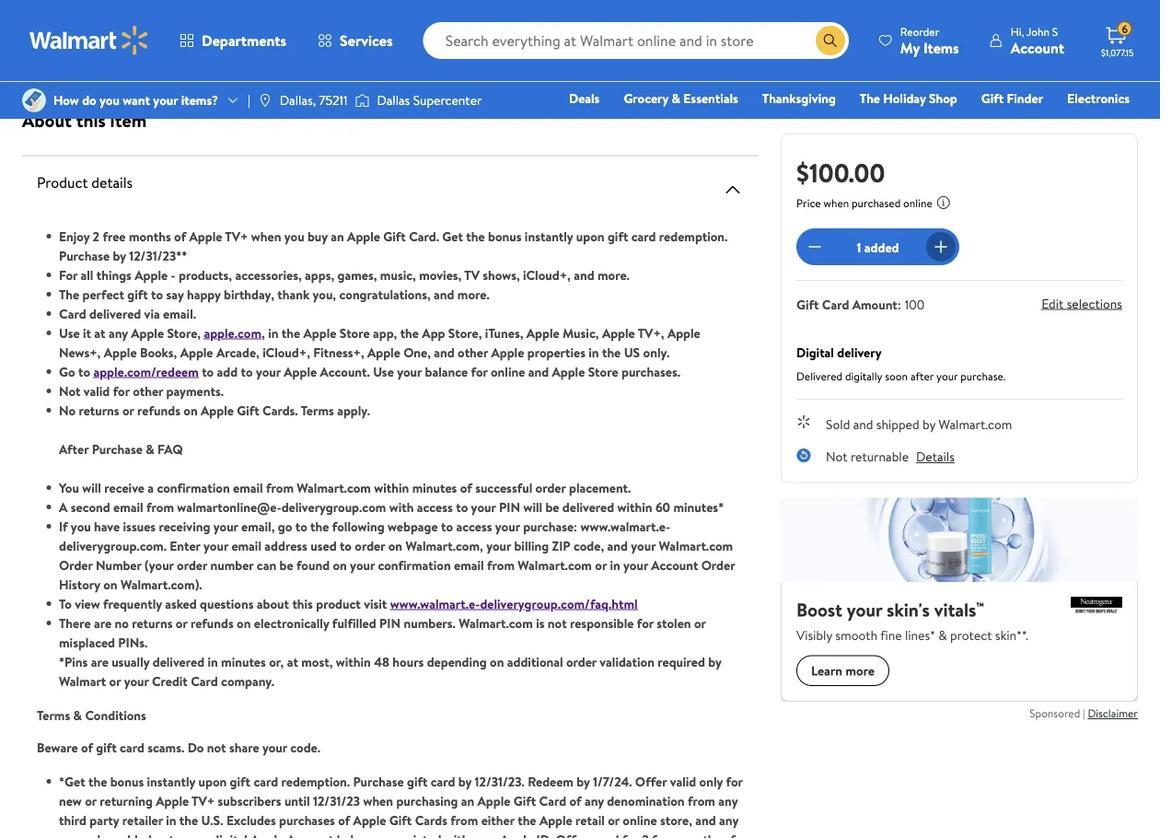 Task type: describe. For each thing, give the bounding box(es) containing it.
disclaimer
[[1088, 706, 1139, 721]]

how do you want your items?
[[53, 91, 218, 109]]

an inside enjoy 2 free months of apple tv+ when you buy an apple gift card. get the bonus instantly upon gift card redemption. purchase by 12/31/23** for all things apple - products, accessories, apps, games, music, movies, tv shows, icloud+, and more. the perfect gift to say happy birthday, thank you, congratulations, and more. card delivered via email.
[[331, 227, 344, 245]]

deals link
[[561, 88, 608, 108]]

decrease quantity $100 apple gift card (email delivery), current quantity 1 image
[[804, 236, 826, 258]]

0 vertical spatial offer
[[635, 772, 667, 790]]

say
[[166, 285, 184, 303]]

news+,
[[59, 343, 101, 361]]

music,
[[380, 266, 416, 284]]

and down movies,
[[434, 285, 455, 303]]

amount
[[853, 296, 898, 314]]

no
[[115, 614, 129, 632]]

stolen
[[657, 614, 691, 632]]

and inside , in the apple store app, the app store, itunes, apple music, apple tv+, apple news+, apple books, apple arcade, icloud+, fitness+, apple one, and other apple properties in the us only.
[[434, 343, 455, 361]]

your down arcade,
[[256, 362, 281, 380]]

online inside go to apple.com/redeem to add to your apple account. use your balance for online and apple store purchases. not valid for other payments.
[[491, 362, 525, 380]]

0 horizontal spatial |
[[248, 91, 250, 109]]

1 vertical spatial access
[[456, 517, 492, 535]]

the up id.
[[518, 811, 537, 829]]

share
[[229, 738, 259, 756]]

the inside enjoy 2 free months of apple tv+ when you buy an apple gift card. get the bonus instantly upon gift card redemption. purchase by 12/31/23** for all things apple - products, accessories, apps, games, music, movies, tv shows, icloud+, and more. the perfect gift to say happy birthday, thank you, congratulations, and more. card delivered via email.
[[59, 285, 79, 303]]

retailer
[[122, 811, 163, 829]]

order up purchase:
[[536, 479, 566, 497]]

apple.com/redeem
[[93, 362, 199, 380]]

until
[[285, 792, 310, 810]]

for right good
[[622, 830, 639, 838]]

in right , in the top of the page
[[268, 324, 279, 342]]

your down either
[[472, 830, 497, 838]]

0 vertical spatial the
[[860, 89, 881, 107]]

or up after purchase & faq
[[123, 401, 134, 419]]

0 vertical spatial confirmation
[[157, 479, 230, 497]]

delivered inside enjoy 2 free months of apple tv+ when you buy an apple gift card. get the bonus instantly upon gift card redemption. purchase by 12/31/23** for all things apple - products, accessories, apps, games, music, movies, tv shows, icloud+, and more. the perfect gift to say happy birthday, thank you, congratulations, and more. card delivered via email.
[[89, 304, 141, 322]]

in down questions
[[208, 653, 218, 671]]

when inside enjoy 2 free months of apple tv+ when you buy an apple gift card. get the bonus instantly upon gift card redemption. purchase by 12/31/23** for all things apple - products, accessories, apps, games, music, movies, tv shows, icloud+, and more. the perfect gift to say happy birthday, thank you, congratulations, and more. card delivered via email.
[[251, 227, 281, 245]]

digitally
[[846, 368, 883, 384]]

0 vertical spatial at
[[94, 324, 106, 342]]

0 vertical spatial access
[[417, 498, 453, 516]]

1  added
[[857, 238, 900, 256]]

after
[[59, 440, 89, 458]]

receiving
[[159, 517, 210, 535]]

your up responsible
[[624, 556, 649, 574]]

sponsored
[[1030, 706, 1081, 721]]

value
[[85, 830, 114, 838]]

cards.
[[263, 401, 298, 419]]

1 horizontal spatial terms
[[301, 401, 334, 419]]

use inside go to apple.com/redeem to add to your apple account. use your balance for online and apple store purchases. not valid for other payments.
[[373, 362, 394, 380]]

used
[[311, 537, 337, 555]]

misplaced
[[59, 633, 115, 651]]

Walmart Site-Wide search field
[[423, 22, 849, 59]]

apple up apple.com/redeem link
[[104, 343, 137, 361]]

0 horizontal spatial offer
[[556, 830, 588, 838]]

your left 'billing'
[[487, 537, 511, 555]]

this inside you will receive a confirmation email from walmart.com within minutes of successful order placement. a second email from walmartonline@e-deliverygroup.com with access to your pin will be delivered within 60 minutes* if you have issues receiving your email, go to the following webpage to access your purchase: www.walmart.e- deliverygroup.com. enter your email address used to order on walmart.com, your billing zip code, and your walmart.com order number (your order number can be found on your confirmation email from walmart.com or in your account order history on walmart.com). to view frequently asked questions about this product visit www.walmart.e-deliverygroup.com/faq.html there are no returns or refunds on electronically fulfilled pin numbers. walmart.com is not responsible for stolen or misplaced pins. *pins are usually delivered in minutes or, at most, within 48 hours depending on additional order validation required by walmart or your credit card company.
[[292, 595, 313, 613]]

apple right books,
[[180, 343, 213, 361]]

or up the party
[[85, 792, 97, 810]]

instantly inside enjoy 2 free months of apple tv+ when you buy an apple gift card. get the bonus instantly upon gift card redemption. purchase by 12/31/23** for all things apple - products, accessories, apps, games, music, movies, tv shows, icloud+, and more. the perfect gift to say happy birthday, thank you, congratulations, and more. card delivered via email.
[[525, 227, 573, 245]]

walmart.com down "zip"
[[518, 556, 592, 574]]

your up number
[[204, 537, 228, 555]]

when inside *get the bonus instantly upon gift card redemption. purchase gift card by 12/31/23. redeem by 1/7/24. offer valid only for new or returning apple tv+ subscribers until 12/31/23 when purchasing an apple gift card of any denomination from any third party retailer in the u.s. excludes purchases of apple gift cards from either the apple retail or online store, and any new value added onto your digital apple account balance associated with your apple id. offer good for 2 free months
[[363, 792, 393, 810]]

in up responsible
[[610, 556, 621, 574]]

1 horizontal spatial www.walmart.e-
[[581, 517, 671, 535]]

search icon image
[[823, 33, 838, 48]]

purchase inside *get the bonus instantly upon gift card redemption. purchase gift card by 12/31/23. redeem by 1/7/24. offer valid only for new or returning apple tv+ subscribers until 12/31/23 when purchasing an apple gift card of any denomination from any third party retailer in the u.s. excludes purchases of apple gift cards from either the apple retail or online store, and any new value added onto your digital apple account balance associated with your apple id. offer good for 2 free months
[[353, 772, 404, 790]]

how
[[53, 91, 79, 109]]

and inside you will receive a confirmation email from walmart.com within minutes of successful order placement. a second email from walmartonline@e-deliverygroup.com with access to your pin will be delivered within 60 minutes* if you have issues receiving your email, go to the following webpage to access your purchase: www.walmart.e- deliverygroup.com. enter your email address used to order on walmart.com, your billing zip code, and your walmart.com order number (your order number can be found on your confirmation email from walmart.com or in your account order history on walmart.com). to view frequently asked questions about this product visit www.walmart.e-deliverygroup.com/faq.html there are no returns or refunds on electronically fulfilled pin numbers. walmart.com is not responsible for stolen or misplaced pins. *pins are usually delivered in minutes or, at most, within 48 hours depending on additional order validation required by walmart or your credit card company.
[[608, 537, 628, 555]]

you inside you will receive a confirmation email from walmart.com within minutes of successful order placement. a second email from walmartonline@e-deliverygroup.com with access to your pin will be delivered within 60 minutes* if you have issues receiving your email, go to the following webpage to access your purchase: www.walmart.e- deliverygroup.com. enter your email address used to order on walmart.com, your billing zip code, and your walmart.com order number (your order number can be found on your confirmation email from walmart.com or in your account order history on walmart.com). to view frequently asked questions about this product visit www.walmart.e-deliverygroup.com/faq.html there are no returns or refunds on electronically fulfilled pin numbers. walmart.com is not responsible for stolen or misplaced pins. *pins are usually delivered in minutes or, at most, within 48 hours depending on additional order validation required by walmart or your credit card company.
[[71, 517, 91, 535]]

icloud+, inside , in the apple store app, the app store, itunes, apple music, apple tv+, apple news+, apple books, apple arcade, icloud+, fitness+, apple one, and other apple properties in the us only.
[[263, 343, 310, 361]]

deliverygroup.com/faq.html
[[480, 595, 638, 613]]

store, inside , in the apple store app, the app store, itunes, apple music, apple tv+, apple news+, apple books, apple arcade, icloud+, fitness+, apple one, and other apple properties in the us only.
[[448, 324, 482, 342]]

apple down either
[[500, 830, 533, 838]]

s
[[1053, 23, 1059, 39]]

thanksgiving link
[[754, 88, 845, 108]]

debit
[[1020, 115, 1051, 133]]

you
[[59, 479, 79, 497]]

0 vertical spatial you
[[100, 91, 120, 109]]

electronics toy shop
[[720, 89, 1130, 133]]

0 vertical spatial refunds
[[137, 401, 180, 419]]

to inside enjoy 2 free months of apple tv+ when you buy an apple gift card. get the bonus instantly upon gift card redemption. purchase by 12/31/23** for all things apple - products, accessories, apps, games, music, movies, tv shows, icloud+, and more. the perfect gift to say happy birthday, thank you, congratulations, and more. card delivered via email.
[[151, 285, 163, 303]]

purchase inside enjoy 2 free months of apple tv+ when you buy an apple gift card. get the bonus instantly upon gift card redemption. purchase by 12/31/23** for all things apple - products, accessories, apps, games, music, movies, tv shows, icloud+, and more. the perfect gift to say happy birthday, thank you, congratulations, and more. card delivered via email.
[[59, 246, 110, 264]]

of inside enjoy 2 free months of apple tv+ when you buy an apple gift card. get the bonus instantly upon gift card redemption. purchase by 12/31/23** for all things apple - products, accessories, apps, games, music, movies, tv shows, icloud+, and more. the perfect gift to say happy birthday, thank you, congratulations, and more. card delivered via email.
[[174, 227, 186, 245]]

0 horizontal spatial will
[[82, 479, 101, 497]]

an inside *get the bonus instantly upon gift card redemption. purchase gift card by 12/31/23. redeem by 1/7/24. offer valid only for new or returning apple tv+ subscribers until 12/31/23 when purchasing an apple gift card of any denomination from any third party retailer in the u.s. excludes purchases of apple gift cards from either the apple retail or online store, and any new value added onto your digital apple account balance associated with your apple id. offer good for 2 free months
[[461, 792, 475, 810]]

good
[[591, 830, 619, 838]]

or up good
[[608, 811, 620, 829]]

enjoy
[[59, 227, 90, 245]]

minutes*
[[674, 498, 724, 516]]

pins.
[[118, 633, 148, 651]]

for right only
[[726, 772, 743, 790]]

apple down the 12/31/23
[[353, 811, 386, 829]]

1 vertical spatial be
[[280, 556, 293, 574]]

digital delivery delivered digitally soon after your purchase.
[[797, 343, 1006, 384]]

gift finder link
[[973, 88, 1052, 108]]

the left the "us"
[[602, 343, 621, 361]]

from down only
[[688, 792, 716, 810]]

apple down payments.
[[201, 401, 234, 419]]

and inside *get the bonus instantly upon gift card redemption. purchase gift card by 12/31/23. redeem by 1/7/24. offer valid only for new or returning apple tv+ subscribers until 12/31/23 when purchasing an apple gift card of any denomination from any third party retailer in the u.s. excludes purchases of apple gift cards from either the apple retail or online store, and any new value added onto your digital apple account balance associated with your apple id. offer good for 2 free months
[[696, 811, 716, 829]]

dallas
[[377, 91, 410, 109]]

price when purchased online
[[797, 195, 933, 211]]

0 horizontal spatial within
[[336, 653, 371, 671]]

or down asked
[[176, 614, 187, 632]]

1 new from the top
[[59, 792, 82, 810]]

apple.com link
[[204, 324, 262, 342]]

0 vertical spatial returns
[[79, 401, 119, 419]]

your down 60
[[631, 537, 656, 555]]

in down music,
[[589, 343, 599, 361]]

arcade,
[[216, 343, 260, 361]]

from up go
[[266, 479, 294, 497]]

the holiday shop
[[860, 89, 958, 107]]

or right stolen
[[695, 614, 706, 632]]

added inside *get the bonus instantly upon gift card redemption. purchase gift card by 12/31/23. redeem by 1/7/24. offer valid only for new or returning apple tv+ subscribers until 12/31/23 when purchasing an apple gift card of any denomination from any third party retailer in the u.s. excludes purchases of apple gift cards from either the apple retail or online store, and any new value added onto your digital apple account balance associated with your apple id. offer good for 2 free months
[[117, 830, 152, 838]]

0 vertical spatial are
[[94, 614, 112, 632]]

from down a
[[146, 498, 174, 516]]

on down questions
[[237, 614, 251, 632]]

2 horizontal spatial when
[[824, 195, 850, 211]]

one debit link
[[981, 114, 1060, 134]]

products,
[[179, 266, 232, 284]]

can
[[257, 556, 276, 574]]

apple up properties
[[527, 324, 560, 342]]

at inside you will receive a confirmation email from walmart.com within minutes of successful order placement. a second email from walmartonline@e-deliverygroup.com with access to your pin will be delivered within 60 minutes* if you have issues receiving your email, go to the following webpage to access your purchase: www.walmart.e- deliverygroup.com. enter your email address used to order on walmart.com, your billing zip code, and your walmart.com order number (your order number can be found on your confirmation email from walmart.com or in your account order history on walmart.com). to view frequently asked questions about this product visit www.walmart.e-deliverygroup.com/faq.html there are no returns or refunds on electronically fulfilled pin numbers. walmart.com is not responsible for stolen or misplaced pins. *pins are usually delivered in minutes or, at most, within 48 hours depending on additional order validation required by walmart or your credit card company.
[[287, 653, 298, 671]]

0 vertical spatial this
[[76, 107, 106, 133]]

toy shop link
[[711, 114, 778, 134]]

valid inside go to apple.com/redeem to add to your apple account. use your balance for online and apple store purchases. not valid for other payments.
[[84, 382, 110, 400]]

digital
[[212, 830, 248, 838]]

your down usually
[[124, 672, 149, 690]]

refunds inside you will receive a confirmation email from walmart.com within minutes of successful order placement. a second email from walmartonline@e-deliverygroup.com with access to your pin will be delivered within 60 minutes* if you have issues receiving your email, go to the following webpage to access your purchase: www.walmart.e- deliverygroup.com. enter your email address used to order on walmart.com, your billing zip code, and your walmart.com order number (your order number can be found on your confirmation email from walmart.com or in your account order history on walmart.com). to view frequently asked questions about this product visit www.walmart.e-deliverygroup.com/faq.html there are no returns or refunds on electronically fulfilled pin numbers. walmart.com is not responsible for stolen or misplaced pins. *pins are usually delivered in minutes or, at most, within 48 hours depending on additional order validation required by walmart or your credit card company.
[[191, 614, 234, 632]]

of down the 12/31/23
[[338, 811, 350, 829]]

apple up either
[[478, 792, 511, 810]]

apple up id.
[[540, 811, 573, 829]]

the right *get
[[88, 772, 107, 790]]

60
[[656, 498, 671, 516]]

:
[[898, 296, 902, 314]]

free inside *get the bonus instantly upon gift card redemption. purchase gift card by 12/31/23. redeem by 1/7/24. offer valid only for new or returning apple tv+ subscribers until 12/31/23 when purchasing an apple gift card of any denomination from any third party retailer in the u.s. excludes purchases of apple gift cards from either the apple retail or online store, and any new value added onto your digital apple account balance associated with your apple id. offer good for 2 free months
[[652, 830, 675, 838]]

and right sold
[[854, 415, 874, 433]]

grocery & essentials
[[624, 89, 739, 107]]

12/31/23
[[313, 792, 360, 810]]

walmart.com up 'deliverygroup.com'
[[297, 479, 371, 497]]

the right , in the top of the page
[[282, 324, 300, 342]]

no returns or refunds on apple gift cards. terms apply.
[[59, 401, 370, 419]]

after
[[911, 368, 934, 384]]

for down apple.com/redeem link
[[113, 382, 130, 400]]

www.walmart.e-deliverygroup.com/faq.html link
[[390, 595, 638, 613]]

of up retail at the bottom of the page
[[570, 792, 582, 810]]

apple up onto
[[156, 792, 189, 810]]

apple down 'itunes,'
[[491, 343, 524, 361]]

on down used
[[333, 556, 347, 574]]

by left 12/31/23.
[[459, 772, 472, 790]]

following
[[332, 517, 385, 535]]

apple down via
[[131, 324, 164, 342]]

deliverygroup.com.
[[59, 537, 167, 555]]

1 vertical spatial not
[[826, 448, 848, 466]]

your down the following
[[350, 556, 375, 574]]

all
[[81, 266, 93, 284]]

tv
[[465, 266, 480, 284]]

associated
[[383, 830, 442, 838]]

apple down app,
[[368, 343, 401, 361]]

details
[[917, 448, 955, 466]]

about
[[22, 107, 72, 133]]

gift up one at the top of page
[[982, 89, 1004, 107]]

apple up games,
[[347, 227, 380, 245]]

1 store, from the left
[[167, 324, 201, 342]]

0 vertical spatial use
[[59, 324, 80, 342]]

or down usually
[[109, 672, 121, 690]]

1 horizontal spatial added
[[865, 238, 900, 256]]

your down successful
[[471, 498, 496, 516]]

edit selections button
[[1042, 294, 1123, 312]]

your down one,
[[397, 362, 422, 380]]

0 horizontal spatial pin
[[380, 614, 401, 632]]

from down 'billing'
[[487, 556, 515, 574]]

on down payments.
[[184, 401, 198, 419]]

2 horizontal spatial delivered
[[563, 498, 615, 516]]

gift down 12/31/23.
[[514, 792, 536, 810]]

1 vertical spatial confirmation
[[378, 556, 451, 574]]

& for essentials
[[672, 89, 681, 107]]

1 vertical spatial not
[[207, 738, 226, 756]]

1 vertical spatial purchase
[[92, 440, 143, 458]]

details button
[[917, 448, 955, 466]]

gift left cards.
[[237, 401, 259, 419]]

card inside you will receive a confirmation email from walmart.com within minutes of successful order placement. a second email from walmartonline@e-deliverygroup.com with access to your pin will be delivered within 60 minutes* if you have issues receiving your email, go to the following webpage to access your purchase: www.walmart.e- deliverygroup.com. enter your email address used to order on walmart.com, your billing zip code, and your walmart.com order number (your order number can be found on your confirmation email from walmart.com or in your account order history on walmart.com). to view frequently asked questions about this product visit www.walmart.e-deliverygroup.com/faq.html there are no returns or refunds on electronically fulfilled pin numbers. walmart.com is not responsible for stolen or misplaced pins. *pins are usually delivered in minutes or, at most, within 48 hours depending on additional order validation required by walmart or your credit card company.
[[191, 672, 218, 690]]

zip
[[552, 537, 571, 555]]

about
[[257, 595, 289, 613]]

2 horizontal spatial account
[[1011, 37, 1065, 58]]

edit selections
[[1042, 294, 1123, 312]]

2 order from the left
[[702, 556, 735, 574]]

the inside you will receive a confirmation email from walmart.com within minutes of successful order placement. a second email from walmartonline@e-deliverygroup.com with access to your pin will be delivered within 60 minutes* if you have issues receiving your email, go to the following webpage to access your purchase: www.walmart.e- deliverygroup.com. enter your email address used to order on walmart.com, your billing zip code, and your walmart.com order number (your order number can be found on your confirmation email from walmart.com or in your account order history on walmart.com). to view frequently asked questions about this product visit www.walmart.e-deliverygroup.com/faq.html there are no returns or refunds on electronically fulfilled pin numbers. walmart.com is not responsible for stolen or misplaced pins. *pins are usually delivered in minutes or, at most, within 48 hours depending on additional order validation required by walmart or your credit card company.
[[311, 517, 329, 535]]

other inside , in the apple store app, the app store, itunes, apple music, apple tv+, apple news+, apple books, apple arcade, icloud+, fitness+, apple one, and other apple properties in the us only.
[[458, 343, 488, 361]]

for down 'itunes,'
[[471, 362, 488, 380]]

app,
[[373, 324, 397, 342]]

1 vertical spatial minutes
[[221, 653, 266, 671]]

apple up fitness+, at the top of page
[[304, 324, 337, 342]]

card inside enjoy 2 free months of apple tv+ when you buy an apple gift card. get the bonus instantly upon gift card redemption. purchase by 12/31/23** for all things apple - products, accessories, apps, games, music, movies, tv shows, icloud+, and more. the perfect gift to say happy birthday, thank you, congratulations, and more. card delivered via email.
[[59, 304, 86, 322]]

issues
[[123, 517, 156, 535]]

tv+ inside enjoy 2 free months of apple tv+ when you buy an apple gift card. get the bonus instantly upon gift card redemption. purchase by 12/31/23** for all things apple - products, accessories, apps, games, music, movies, tv shows, icloud+, and more. the perfect gift to say happy birthday, thank you, congratulations, and more. card delivered via email.
[[225, 227, 248, 245]]

icloud+, inside enjoy 2 free months of apple tv+ when you buy an apple gift card. get the bonus instantly upon gift card redemption. purchase by 12/31/23** for all things apple - products, accessories, apps, games, music, movies, tv shows, icloud+, and more. the perfect gift to say happy birthday, thank you, congratulations, and more. card delivered via email.
[[523, 266, 571, 284]]

one,
[[404, 343, 431, 361]]

0 vertical spatial minutes
[[412, 479, 457, 497]]

your right want
[[153, 91, 178, 109]]

electronically
[[254, 614, 329, 632]]

purchased
[[852, 195, 901, 211]]

card inside enjoy 2 free months of apple tv+ when you buy an apple gift card. get the bonus instantly upon gift card redemption. purchase by 12/31/23** for all things apple - products, accessories, apps, games, music, movies, tv shows, icloud+, and more. the perfect gift to say happy birthday, thank you, congratulations, and more. card delivered via email.
[[632, 227, 656, 245]]

either
[[481, 811, 515, 829]]

email down walmart.com,
[[454, 556, 484, 574]]

selections
[[1067, 294, 1123, 312]]

1 horizontal spatial delivered
[[153, 653, 205, 671]]

one debit
[[989, 115, 1051, 133]]

12/31/23.
[[475, 772, 525, 790]]

your right share
[[262, 738, 287, 756]]

departments button
[[164, 18, 302, 63]]

sold and shipped by walmart.com
[[826, 415, 1013, 433]]

email down the email,
[[232, 537, 262, 555]]

item
[[110, 107, 147, 133]]

delivered
[[797, 368, 843, 384]]

your inside digital delivery delivered digitally soon after your purchase.
[[937, 368, 958, 384]]

you will receive a confirmation email from walmart.com within minutes of successful order placement. a second email from walmartonline@e-deliverygroup.com with access to your pin will be delivered within 60 minutes* if you have issues receiving your email, go to the following webpage to access your purchase: www.walmart.e- deliverygroup.com. enter your email address used to order on walmart.com, your billing zip code, and your walmart.com order number (your order number can be found on your confirmation email from walmart.com or in your account order history on walmart.com). to view frequently asked questions about this product visit www.walmart.e-deliverygroup.com/faq.html there are no returns or refunds on electronically fulfilled pin numbers. walmart.com is not responsible for stolen or misplaced pins. *pins are usually delivered in minutes or, at most, within 48 hours depending on additional order validation required by walmart or your credit card company.
[[59, 479, 735, 690]]

id.
[[537, 830, 553, 838]]

0 horizontal spatial www.walmart.e-
[[390, 595, 480, 613]]

walmart.com,
[[406, 537, 483, 555]]

account inside you will receive a confirmation email from walmart.com within minutes of successful order placement. a second email from walmartonline@e-deliverygroup.com with access to your pin will be delivered within 60 minutes* if you have issues receiving your email, go to the following webpage to access your purchase: www.walmart.e- deliverygroup.com. enter your email address used to order on walmart.com, your billing zip code, and your walmart.com order number (your order number can be found on your confirmation email from walmart.com or in your account order history on walmart.com). to view frequently asked questions about this product visit www.walmart.e-deliverygroup.com/faq.html there are no returns or refunds on electronically fulfilled pin numbers. walmart.com is not responsible for stolen or misplaced pins. *pins are usually delivered in minutes or, at most, within 48 hours depending on additional order validation required by walmart or your credit card company.
[[652, 556, 699, 574]]

apple down fitness+, at the top of page
[[284, 362, 317, 380]]

legal information image
[[937, 195, 951, 210]]

via
[[144, 304, 160, 322]]

music,
[[563, 324, 599, 342]]

or down code,
[[595, 556, 607, 574]]

apple up the "us"
[[602, 324, 635, 342]]

deals
[[569, 89, 600, 107]]

by inside enjoy 2 free months of apple tv+ when you buy an apple gift card. get the bonus instantly upon gift card redemption. purchase by 12/31/23** for all things apple - products, accessories, apps, games, music, movies, tv shows, icloud+, and more. the perfect gift to say happy birthday, thank you, congratulations, and more. card delivered via email.
[[113, 246, 126, 264]]

and inside go to apple.com/redeem to add to your apple account. use your balance for online and apple store purchases. not valid for other payments.
[[529, 362, 549, 380]]

u.s.
[[201, 811, 223, 829]]

walmart.com).
[[121, 575, 202, 593]]

your down walmartonline@e-
[[213, 517, 238, 535]]

apple down the 12/31/23**
[[135, 266, 168, 284]]

2 inside enjoy 2 free months of apple tv+ when you buy an apple gift card. get the bonus instantly upon gift card redemption. purchase by 12/31/23** for all things apple - products, accessories, apps, games, music, movies, tv shows, icloud+, and more. the perfect gift to say happy birthday, thank you, congratulations, and more. card delivered via email.
[[93, 227, 100, 245]]

the left u.s.
[[179, 811, 198, 829]]

tv+ inside *get the bonus instantly upon gift card redemption. purchase gift card by 12/31/23. redeem by 1/7/24. offer valid only for new or returning apple tv+ subscribers until 12/31/23 when purchasing an apple gift card of any denomination from any third party retailer in the u.s. excludes purchases of apple gift cards from either the apple retail or online store, and any new value added onto your digital apple account balance associated with your apple id. offer good for 2 free months
[[192, 792, 215, 810]]

scams.
[[148, 738, 184, 756]]

by right shipped
[[923, 415, 936, 433]]

walmart.com down 'minutes*'
[[659, 537, 733, 555]]



Task type: vqa. For each thing, say whether or not it's contained in the screenshot.
Hi, Terry T Account
no



Task type: locate. For each thing, give the bounding box(es) containing it.
perfect
[[82, 285, 124, 303]]

not inside go to apple.com/redeem to add to your apple account. use your balance for online and apple store purchases. not valid for other payments.
[[59, 382, 81, 400]]

0 vertical spatial not
[[59, 382, 81, 400]]

0 vertical spatial be
[[546, 498, 560, 516]]

reorder my items
[[901, 23, 960, 58]]

of up the 12/31/23**
[[174, 227, 186, 245]]

1 horizontal spatial store,
[[448, 324, 482, 342]]

1 vertical spatial an
[[461, 792, 475, 810]]

an right purchasing
[[461, 792, 475, 810]]

use down , in the apple store app, the app store, itunes, apple music, apple tv+, apple news+, apple books, apple arcade, icloud+, fitness+, apple one, and other apple properties in the us only.
[[373, 362, 394, 380]]

use
[[59, 324, 80, 342], [373, 362, 394, 380]]

icloud+,
[[523, 266, 571, 284], [263, 343, 310, 361]]

card left amount
[[822, 296, 850, 314]]

2 vertical spatial purchase
[[353, 772, 404, 790]]

1 horizontal spatial pin
[[499, 498, 521, 516]]

most,
[[301, 653, 333, 671]]

0 vertical spatial within
[[374, 479, 409, 497]]

bonus inside *get the bonus instantly upon gift card redemption. purchase gift card by 12/31/23. redeem by 1/7/24. offer valid only for new or returning apple tv+ subscribers until 12/31/23 when purchasing an apple gift card of any denomination from any third party retailer in the u.s. excludes purchases of apple gift cards from either the apple retail or online store, and any new value added onto your digital apple account balance associated with your apple id. offer good for 2 free months
[[110, 772, 144, 790]]

1 horizontal spatial be
[[546, 498, 560, 516]]

in inside *get the bonus instantly upon gift card redemption. purchase gift card by 12/31/23. redeem by 1/7/24. offer valid only for new or returning apple tv+ subscribers until 12/31/23 when purchasing an apple gift card of any denomination from any third party retailer in the u.s. excludes purchases of apple gift cards from either the apple retail or online store, and any new value added onto your digital apple account balance associated with your apple id. offer good for 2 free months
[[166, 811, 176, 829]]

additional
[[507, 653, 563, 671]]

not right do
[[207, 738, 226, 756]]

a
[[59, 498, 68, 516]]

within left 48
[[336, 653, 371, 671]]

terms left apply. at the left of page
[[301, 401, 334, 419]]

found
[[297, 556, 330, 574]]

0 horizontal spatial 2
[[93, 227, 100, 245]]

us
[[624, 343, 640, 361]]

shop for holiday
[[929, 89, 958, 107]]

-
[[171, 266, 176, 284]]

2 vertical spatial &
[[73, 706, 82, 724]]

walmart image
[[29, 26, 149, 55]]

0 horizontal spatial more.
[[458, 285, 490, 303]]

card down redeem
[[539, 792, 567, 810]]

supercenter
[[413, 91, 482, 109]]

online inside *get the bonus instantly upon gift card redemption. purchase gift card by 12/31/23. redeem by 1/7/24. offer valid only for new or returning apple tv+ subscribers until 12/31/23 when purchasing an apple gift card of any denomination from any third party retailer in the u.s. excludes purchases of apple gift cards from either the apple retail or online store, and any new value added onto your digital apple account balance associated with your apple id. offer good for 2 free months
[[623, 811, 657, 829]]

free left "months"
[[103, 227, 126, 245]]

the inside enjoy 2 free months of apple tv+ when you buy an apple gift card. get the bonus instantly upon gift card redemption. purchase by 12/31/23** for all things apple - products, accessories, apps, games, music, movies, tv shows, icloud+, and more. the perfect gift to say happy birthday, thank you, congratulations, and more. card delivered via email.
[[466, 227, 485, 245]]

app
[[422, 324, 445, 342]]

0 horizontal spatial balance
[[337, 830, 380, 838]]

0 horizontal spatial access
[[417, 498, 453, 516]]

0 horizontal spatial store,
[[167, 324, 201, 342]]

email up walmartonline@e-
[[233, 479, 263, 497]]

order down 'minutes*'
[[702, 556, 735, 574]]

balance down one,
[[425, 362, 468, 380]]

1 vertical spatial are
[[91, 653, 109, 671]]

account down purchases
[[287, 830, 334, 838]]

 image for how do you want your items?
[[22, 88, 46, 112]]

enter
[[170, 537, 201, 555]]

1 vertical spatial returns
[[132, 614, 173, 632]]

want
[[123, 91, 150, 109]]

0 horizontal spatial with
[[389, 498, 414, 516]]

only
[[700, 772, 723, 790]]

account.
[[320, 362, 370, 380]]

1 horizontal spatial bonus
[[488, 227, 522, 245]]

1 vertical spatial shop
[[741, 115, 770, 133]]

2 vertical spatial account
[[287, 830, 334, 838]]

offer up the denomination
[[635, 772, 667, 790]]

and up music,
[[574, 266, 595, 284]]

games,
[[338, 266, 377, 284]]

1 horizontal spatial upon
[[577, 227, 605, 245]]

you inside enjoy 2 free months of apple tv+ when you buy an apple gift card. get the bonus instantly upon gift card redemption. purchase by 12/31/23** for all things apple - products, accessories, apps, games, music, movies, tv shows, icloud+, and more. the perfect gift to say happy birthday, thank you, congratulations, and more. card delivered via email.
[[284, 227, 305, 245]]

you right do at the left
[[100, 91, 120, 109]]

items
[[924, 37, 960, 58]]

& for conditions
[[73, 706, 82, 724]]

1 horizontal spatial refunds
[[191, 614, 234, 632]]

you,
[[313, 285, 336, 303]]

finder
[[1007, 89, 1044, 107]]

0 horizontal spatial &
[[73, 706, 82, 724]]

balance inside *get the bonus instantly upon gift card redemption. purchase gift card by 12/31/23. redeem by 1/7/24. offer valid only for new or returning apple tv+ subscribers until 12/31/23 when purchasing an apple gift card of any denomination from any third party retailer in the u.s. excludes purchases of apple gift cards from either the apple retail or online store, and any new value added onto your digital apple account balance associated with your apple id. offer good for 2 free months
[[337, 830, 380, 838]]

1 horizontal spatial |
[[1083, 706, 1086, 721]]

1 horizontal spatial store
[[588, 362, 619, 380]]

1 order from the left
[[59, 556, 93, 574]]

0 horizontal spatial order
[[59, 556, 93, 574]]

1 horizontal spatial not
[[548, 614, 567, 632]]

the up fashion
[[860, 89, 881, 107]]

2 right enjoy at the top of the page
[[93, 227, 100, 245]]

payments.
[[166, 382, 224, 400]]

with inside you will receive a confirmation email from walmart.com within minutes of successful order placement. a second email from walmartonline@e-deliverygroup.com with access to your pin will be delivered within 60 minutes* if you have issues receiving your email, go to the following webpage to access your purchase: www.walmart.e- deliverygroup.com. enter your email address used to order on walmart.com, your billing zip code, and your walmart.com order number (your order number can be found on your confirmation email from walmart.com or in your account order history on walmart.com). to view frequently asked questions about this product visit www.walmart.e-deliverygroup.com/faq.html there are no returns or refunds on electronically fulfilled pin numbers. walmart.com is not responsible for stolen or misplaced pins. *pins are usually delivered in minutes or, at most, within 48 hours depending on additional order validation required by walmart or your credit card company.
[[389, 498, 414, 516]]

 image
[[258, 93, 273, 108]]

1 horizontal spatial 2
[[642, 830, 649, 838]]

balance inside go to apple.com/redeem to add to your apple account. use your balance for online and apple store purchases. not valid for other payments.
[[425, 362, 468, 380]]

go to apple.com/redeem to add to your apple account. use your balance for online and apple store purchases. not valid for other payments.
[[59, 362, 681, 400]]

on left the additional
[[490, 653, 504, 671]]

deliverygroup.com
[[282, 498, 386, 516]]

2 vertical spatial within
[[336, 653, 371, 671]]

are
[[94, 614, 112, 632], [91, 653, 109, 671]]

apple down properties
[[552, 362, 585, 380]]

0 horizontal spatial you
[[71, 517, 91, 535]]

your up 'billing'
[[495, 517, 520, 535]]

product
[[37, 172, 88, 193]]

with down cards
[[445, 830, 469, 838]]

about this item
[[22, 107, 147, 133]]

gift up the digital
[[797, 296, 819, 314]]

2 horizontal spatial within
[[618, 498, 653, 516]]

store inside go to apple.com/redeem to add to your apple account. use your balance for online and apple store purchases. not valid for other payments.
[[588, 362, 619, 380]]

the holiday shop link
[[852, 88, 966, 108]]

 image right "75211"
[[355, 91, 370, 110]]

if
[[59, 517, 68, 535]]

0 horizontal spatial refunds
[[137, 401, 180, 419]]

$1,077.15
[[1102, 46, 1134, 58]]

email
[[233, 479, 263, 497], [113, 498, 143, 516], [232, 537, 262, 555], [454, 556, 484, 574]]

view
[[75, 595, 100, 613]]

0 vertical spatial www.walmart.e-
[[581, 517, 671, 535]]

Search search field
[[423, 22, 849, 59]]

other down apple.com/redeem link
[[133, 382, 163, 400]]

apple.com/redeem link
[[93, 362, 199, 380]]

valid down news+,
[[84, 382, 110, 400]]

gift up associated
[[389, 811, 412, 829]]

bonus inside enjoy 2 free months of apple tv+ when you buy an apple gift card. get the bonus instantly upon gift card redemption. purchase by 12/31/23** for all things apple - products, accessories, apps, games, music, movies, tv shows, icloud+, and more. the perfect gift to say happy birthday, thank you, congratulations, and more. card delivered via email.
[[488, 227, 522, 245]]

1 horizontal spatial an
[[461, 792, 475, 810]]

0 vertical spatial store
[[340, 324, 370, 342]]

items?
[[181, 91, 218, 109]]

0 horizontal spatial other
[[133, 382, 163, 400]]

of right beware
[[81, 738, 93, 756]]

confirmation
[[157, 479, 230, 497], [378, 556, 451, 574]]

0 horizontal spatial shop
[[741, 115, 770, 133]]

0 vertical spatial icloud+,
[[523, 266, 571, 284]]

1 vertical spatial this
[[292, 595, 313, 613]]

1 vertical spatial icloud+,
[[263, 343, 310, 361]]

services
[[340, 30, 393, 51]]

, in the apple store app, the app store, itunes, apple music, apple tv+, apple news+, apple books, apple arcade, icloud+, fitness+, apple one, and other apple properties in the us only.
[[59, 324, 701, 361]]

upon
[[577, 227, 605, 245], [199, 772, 227, 790]]

and right code,
[[608, 537, 628, 555]]

0 horizontal spatial online
[[491, 362, 525, 380]]

1 horizontal spatial &
[[146, 440, 154, 458]]

1 vertical spatial free
[[652, 830, 675, 838]]

access up walmart.com,
[[456, 517, 492, 535]]

more. down tv
[[458, 285, 490, 303]]

0 vertical spatial more.
[[598, 266, 630, 284]]

0 horizontal spatial not
[[59, 382, 81, 400]]

card inside *get the bonus instantly upon gift card redemption. purchase gift card by 12/31/23. redeem by 1/7/24. offer valid only for new or returning apple tv+ subscribers until 12/31/23 when purchasing an apple gift card of any denomination from any third party retailer in the u.s. excludes purchases of apple gift cards from either the apple retail or online store, and any new value added onto your digital apple account balance associated with your apple id. offer good for 2 free months
[[539, 792, 567, 810]]

1 vertical spatial |
[[1083, 706, 1086, 721]]

shop inside the holiday shop link
[[929, 89, 958, 107]]

1 vertical spatial refunds
[[191, 614, 234, 632]]

,
[[262, 324, 265, 342]]

0 horizontal spatial store
[[340, 324, 370, 342]]

1 vertical spatial www.walmart.e-
[[390, 595, 480, 613]]

0 vertical spatial balance
[[425, 362, 468, 380]]

0 horizontal spatial at
[[94, 324, 106, 342]]

the up one,
[[400, 324, 419, 342]]

1 horizontal spatial tv+
[[225, 227, 248, 245]]

gift inside enjoy 2 free months of apple tv+ when you buy an apple gift card. get the bonus instantly upon gift card redemption. purchase by 12/31/23** for all things apple - products, accessories, apps, games, music, movies, tv shows, icloud+, and more. the perfect gift to say happy birthday, thank you, congratulations, and more. card delivered via email.
[[384, 227, 406, 245]]

balance down the 12/31/23
[[337, 830, 380, 838]]

essentials
[[684, 89, 739, 107]]

added right "1"
[[865, 238, 900, 256]]

| left dallas,
[[248, 91, 250, 109]]

 image for dallas supercenter
[[355, 91, 370, 110]]

valid inside *get the bonus instantly upon gift card redemption. purchase gift card by 12/31/23. redeem by 1/7/24. offer valid only for new or returning apple tv+ subscribers until 12/31/23 when purchasing an apple gift card of any denomination from any third party retailer in the u.s. excludes purchases of apple gift cards from either the apple retail or online store, and any new value added onto your digital apple account balance associated with your apple id. offer good for 2 free months
[[670, 772, 697, 790]]

books,
[[140, 343, 177, 361]]

shop inside electronics toy shop
[[741, 115, 770, 133]]

0 horizontal spatial tv+
[[192, 792, 215, 810]]

after purchase & faq
[[59, 440, 183, 458]]

store down music,
[[588, 362, 619, 380]]

fashion link
[[843, 114, 903, 134]]

6
[[1122, 21, 1128, 37]]

by right required
[[709, 653, 722, 671]]

refunds
[[137, 401, 180, 419], [191, 614, 234, 632]]

0 vertical spatial pin
[[499, 498, 521, 516]]

0 vertical spatial will
[[82, 479, 101, 497]]

1 vertical spatial terms
[[37, 706, 70, 724]]

your down u.s.
[[184, 830, 209, 838]]

0 vertical spatial tv+
[[225, 227, 248, 245]]

new
[[59, 792, 82, 810], [59, 830, 82, 838]]

2 inside *get the bonus instantly upon gift card redemption. purchase gift card by 12/31/23. redeem by 1/7/24. offer valid only for new or returning apple tv+ subscribers until 12/31/23 when purchasing an apple gift card of any denomination from any third party retailer in the u.s. excludes purchases of apple gift cards from either the apple retail or online store, and any new value added onto your digital apple account balance associated with your apple id. offer good for 2 free months
[[642, 830, 649, 838]]

apple up products, at the top left
[[189, 227, 222, 245]]

order down responsible
[[566, 653, 597, 671]]

instantly inside *get the bonus instantly upon gift card redemption. purchase gift card by 12/31/23. redeem by 1/7/24. offer valid only for new or returning apple tv+ subscribers until 12/31/23 when purchasing an apple gift card of any denomination from any third party retailer in the u.s. excludes purchases of apple gift cards from either the apple retail or online store, and any new value added onto your digital apple account balance associated with your apple id. offer good for 2 free months
[[147, 772, 195, 790]]

0 horizontal spatial be
[[280, 556, 293, 574]]

0 vertical spatial when
[[824, 195, 850, 211]]

dallas supercenter
[[377, 91, 482, 109]]

sold
[[826, 415, 851, 433]]

1 vertical spatial redemption.
[[281, 772, 350, 790]]

faq
[[158, 440, 183, 458]]

questions
[[200, 595, 254, 613]]

pin down the visit
[[380, 614, 401, 632]]

when up accessories,
[[251, 227, 281, 245]]

apply.
[[337, 401, 370, 419]]

address
[[265, 537, 308, 555]]

of inside you will receive a confirmation email from walmart.com within minutes of successful order placement. a second email from walmartonline@e-deliverygroup.com with access to your pin will be delivered within 60 minutes* if you have issues receiving your email, go to the following webpage to access your purchase: www.walmart.e- deliverygroup.com. enter your email address used to order on walmart.com, your billing zip code, and your walmart.com order number (your order number can be found on your confirmation email from walmart.com or in your account order history on walmart.com). to view frequently asked questions about this product visit www.walmart.e-deliverygroup.com/faq.html there are no returns or refunds on electronically fulfilled pin numbers. walmart.com is not responsible for stolen or misplaced pins. *pins are usually delivered in minutes or, at most, within 48 hours depending on additional order validation required by walmart or your credit card company.
[[460, 479, 472, 497]]

0 vertical spatial purchase
[[59, 246, 110, 264]]

not inside you will receive a confirmation email from walmart.com within minutes of successful order placement. a second email from walmartonline@e-deliverygroup.com with access to your pin will be delivered within 60 minutes* if you have issues receiving your email, go to the following webpage to access your purchase: www.walmart.e- deliverygroup.com. enter your email address used to order on walmart.com, your billing zip code, and your walmart.com order number (your order number can be found on your confirmation email from walmart.com or in your account order history on walmart.com). to view frequently asked questions about this product visit www.walmart.e-deliverygroup.com/faq.html there are no returns or refunds on electronically fulfilled pin numbers. walmart.com is not responsible for stolen or misplaced pins. *pins are usually delivered in minutes or, at most, within 48 hours depending on additional order validation required by walmart or your credit card company.
[[548, 614, 567, 632]]

1 vertical spatial &
[[146, 440, 154, 458]]

responsible
[[570, 614, 634, 632]]

bonus up shows,
[[488, 227, 522, 245]]

do
[[82, 91, 96, 109]]

hi, john s account
[[1011, 23, 1065, 58]]

email down receive
[[113, 498, 143, 516]]

free down store,
[[652, 830, 675, 838]]

 image
[[22, 88, 46, 112], [355, 91, 370, 110]]

upon inside *get the bonus instantly upon gift card redemption. purchase gift card by 12/31/23. redeem by 1/7/24. offer valid only for new or returning apple tv+ subscribers until 12/31/23 when purchasing an apple gift card of any denomination from any third party retailer in the u.s. excludes purchases of apple gift cards from either the apple retail or online store, and any new value added onto your digital apple account balance associated with your apple id. offer good for 2 free months
[[199, 772, 227, 790]]

this up electronically
[[292, 595, 313, 613]]

1 vertical spatial tv+
[[192, 792, 215, 810]]

use it at any apple store, apple.com
[[59, 324, 262, 342]]

confirmation down walmart.com,
[[378, 556, 451, 574]]

reorder
[[901, 23, 940, 39]]

1 horizontal spatial access
[[456, 517, 492, 535]]

pin down successful
[[499, 498, 521, 516]]

redemption. up until
[[281, 772, 350, 790]]

not down sold
[[826, 448, 848, 466]]

free inside enjoy 2 free months of apple tv+ when you buy an apple gift card. get the bonus instantly upon gift card redemption. purchase by 12/31/23** for all things apple - products, accessories, apps, games, music, movies, tv shows, icloud+, and more. the perfect gift to say happy birthday, thank you, congratulations, and more. card delivered via email.
[[103, 227, 126, 245]]

with inside *get the bonus instantly upon gift card redemption. purchase gift card by 12/31/23. redeem by 1/7/24. offer valid only for new or returning apple tv+ subscribers until 12/31/23 when purchasing an apple gift card of any denomination from any third party retailer in the u.s. excludes purchases of apple gift cards from either the apple retail or online store, and any new value added onto your digital apple account balance associated with your apple id. offer good for 2 free months
[[445, 830, 469, 838]]

other inside go to apple.com/redeem to add to your apple account. use your balance for online and apple store purchases. not valid for other payments.
[[133, 382, 163, 400]]

account inside *get the bonus instantly upon gift card redemption. purchase gift card by 12/31/23. redeem by 1/7/24. offer valid only for new or returning apple tv+ subscribers until 12/31/23 when purchasing an apple gift card of any denomination from any third party retailer in the u.s. excludes purchases of apple gift cards from either the apple retail or online store, and any new value added onto your digital apple account balance associated with your apple id. offer good for 2 free months
[[287, 830, 334, 838]]

for inside you will receive a confirmation email from walmart.com within minutes of successful order placement. a second email from walmartonline@e-deliverygroup.com with access to your pin will be delivered within 60 minutes* if you have issues receiving your email, go to the following webpage to access your purchase: www.walmart.e- deliverygroup.com. enter your email address used to order on walmart.com, your billing zip code, and your walmart.com order number (your order number can be found on your confirmation email from walmart.com or in your account order history on walmart.com). to view frequently asked questions about this product visit www.walmart.e-deliverygroup.com/faq.html there are no returns or refunds on electronically fulfilled pin numbers. walmart.com is not responsible for stolen or misplaced pins. *pins are usually delivered in minutes or, at most, within 48 hours depending on additional order validation required by walmart or your credit card company.
[[637, 614, 654, 632]]

online left 'legal information' image at right top
[[904, 195, 933, 211]]

1 horizontal spatial will
[[524, 498, 543, 516]]

2 horizontal spatial &
[[672, 89, 681, 107]]

delivered down placement.
[[563, 498, 615, 516]]

walmart
[[59, 672, 106, 690]]

is
[[536, 614, 545, 632]]

order down the following
[[355, 537, 385, 555]]

new down third
[[59, 830, 82, 838]]

from right cards
[[451, 811, 478, 829]]

1 horizontal spatial with
[[445, 830, 469, 838]]

properties
[[528, 343, 586, 361]]

the
[[860, 89, 881, 107], [59, 285, 79, 303]]

0 horizontal spatial redemption.
[[281, 772, 350, 790]]

valid left only
[[670, 772, 697, 790]]

returns inside you will receive a confirmation email from walmart.com within minutes of successful order placement. a second email from walmartonline@e-deliverygroup.com with access to your pin will be delivered within 60 minutes* if you have issues receiving your email, go to the following webpage to access your purchase: www.walmart.e- deliverygroup.com. enter your email address used to order on walmart.com, your billing zip code, and your walmart.com order number (your order number can be found on your confirmation email from walmart.com or in your account order history on walmart.com). to view frequently asked questions about this product visit www.walmart.e-deliverygroup.com/faq.html there are no returns or refunds on electronically fulfilled pin numbers. walmart.com is not responsible for stolen or misplaced pins. *pins are usually delivered in minutes or, at most, within 48 hours depending on additional order validation required by walmart or your credit card company.
[[132, 614, 173, 632]]

1 vertical spatial when
[[251, 227, 281, 245]]

do
[[188, 738, 204, 756]]

1 horizontal spatial valid
[[670, 772, 697, 790]]

0 horizontal spatial not
[[207, 738, 226, 756]]

credit
[[152, 672, 188, 690]]

0 vertical spatial added
[[865, 238, 900, 256]]

0 vertical spatial other
[[458, 343, 488, 361]]

shop for toy
[[741, 115, 770, 133]]

no
[[59, 401, 76, 419]]

 image left how
[[22, 88, 46, 112]]

product details image
[[722, 179, 744, 201]]

upon inside enjoy 2 free months of apple tv+ when you buy an apple gift card. get the bonus instantly upon gift card redemption. purchase by 12/31/23** for all things apple - products, accessories, apps, games, music, movies, tv shows, icloud+, and more. the perfect gift to say happy birthday, thank you, congratulations, and more. card delivered via email.
[[577, 227, 605, 245]]

store inside , in the apple store app, the app store, itunes, apple music, apple tv+, apple news+, apple books, apple arcade, icloud+, fitness+, apple one, and other apple properties in the us only.
[[340, 324, 370, 342]]

by left 1/7/24.
[[577, 772, 590, 790]]

an right 'buy'
[[331, 227, 344, 245]]

1 vertical spatial bonus
[[110, 772, 144, 790]]

purchase up the 12/31/23
[[353, 772, 404, 790]]

1 horizontal spatial free
[[652, 830, 675, 838]]

apple right tv+,
[[668, 324, 701, 342]]

and down the app
[[434, 343, 455, 361]]

be
[[546, 498, 560, 516], [280, 556, 293, 574]]

your
[[153, 91, 178, 109], [256, 362, 281, 380], [397, 362, 422, 380], [937, 368, 958, 384], [471, 498, 496, 516], [213, 517, 238, 535], [495, 517, 520, 535], [204, 537, 228, 555], [487, 537, 511, 555], [631, 537, 656, 555], [350, 556, 375, 574], [624, 556, 649, 574], [124, 672, 149, 690], [262, 738, 287, 756], [184, 830, 209, 838], [472, 830, 497, 838]]

card up it
[[59, 304, 86, 322]]

tv+ up products, at the top left
[[225, 227, 248, 245]]

gift
[[982, 89, 1004, 107], [384, 227, 406, 245], [797, 296, 819, 314], [237, 401, 259, 419], [514, 792, 536, 810], [389, 811, 412, 829]]

apple down excludes
[[251, 830, 284, 838]]

company.
[[221, 672, 275, 690]]

months
[[129, 227, 171, 245]]

by inside you will receive a confirmation email from walmart.com within minutes of successful order placement. a second email from walmartonline@e-deliverygroup.com with access to your pin will be delivered within 60 minutes* if you have issues receiving your email, go to the following webpage to access your purchase: www.walmart.e- deliverygroup.com. enter your email address used to order on walmart.com, your billing zip code, and your walmart.com order number (your order number can be found on your confirmation email from walmart.com or in your account order history on walmart.com). to view frequently asked questions about this product visit www.walmart.e-deliverygroup.com/faq.html there are no returns or refunds on electronically fulfilled pin numbers. walmart.com is not responsible for stolen or misplaced pins. *pins are usually delivered in minutes or, at most, within 48 hours depending on additional order validation required by walmart or your credit card company.
[[709, 653, 722, 671]]

1 vertical spatial use
[[373, 362, 394, 380]]

dallas, 75211
[[280, 91, 348, 109]]

onto
[[155, 830, 181, 838]]

2 store, from the left
[[448, 324, 482, 342]]

retail
[[576, 811, 605, 829]]

order up history
[[59, 556, 93, 574]]

increase quantity $100 apple gift card (email delivery), current quantity 1 image
[[930, 236, 953, 258]]

redemption. inside *get the bonus instantly upon gift card redemption. purchase gift card by 12/31/23. redeem by 1/7/24. offer valid only for new or returning apple tv+ subscribers until 12/31/23 when purchasing an apple gift card of any denomination from any third party retailer in the u.s. excludes purchases of apple gift cards from either the apple retail or online store, and any new value added onto your digital apple account balance associated with your apple id. offer good for 2 free months
[[281, 772, 350, 790]]

hi,
[[1011, 23, 1025, 39]]

1 horizontal spatial use
[[373, 362, 394, 380]]

go
[[59, 362, 75, 380]]

1 horizontal spatial at
[[287, 653, 298, 671]]

walmart.com down www.walmart.e-deliverygroup.com/faq.html link
[[459, 614, 533, 632]]

electronics
[[1068, 89, 1130, 107]]

birthday,
[[224, 285, 274, 303]]

you right if
[[71, 517, 91, 535]]

when right the 12/31/23
[[363, 792, 393, 810]]

offer down retail at the bottom of the page
[[556, 830, 588, 838]]

not returnable details
[[826, 448, 955, 466]]

0 vertical spatial with
[[389, 498, 414, 516]]

2 new from the top
[[59, 830, 82, 838]]

on
[[184, 401, 198, 419], [389, 537, 403, 555], [333, 556, 347, 574], [103, 575, 118, 593], [237, 614, 251, 632], [490, 653, 504, 671]]

48
[[374, 653, 390, 671]]

of left successful
[[460, 479, 472, 497]]

0 horizontal spatial terms
[[37, 706, 70, 724]]

1 vertical spatial pin
[[380, 614, 401, 632]]

0 vertical spatial account
[[1011, 37, 1065, 58]]

price
[[797, 195, 821, 211]]

on down number at the left
[[103, 575, 118, 593]]

1 horizontal spatial within
[[374, 479, 409, 497]]

product details
[[37, 172, 133, 193]]

card.
[[409, 227, 439, 245]]

order down the enter
[[177, 556, 207, 574]]

be up purchase:
[[546, 498, 560, 516]]

2 vertical spatial online
[[623, 811, 657, 829]]

john
[[1027, 23, 1050, 39]]

0 vertical spatial online
[[904, 195, 933, 211]]

or,
[[269, 653, 284, 671]]

purchase:
[[523, 517, 578, 535]]

0 horizontal spatial the
[[59, 285, 79, 303]]

walmart.com down purchase.
[[939, 415, 1013, 433]]

on down webpage
[[389, 537, 403, 555]]

buy
[[308, 227, 328, 245]]

1 horizontal spatial redemption.
[[659, 227, 728, 245]]

0 horizontal spatial delivered
[[89, 304, 141, 322]]

tv+
[[225, 227, 248, 245], [192, 792, 215, 810]]

redemption. inside enjoy 2 free months of apple tv+ when you buy an apple gift card. get the bonus instantly upon gift card redemption. purchase by 12/31/23** for all things apple - products, accessories, apps, games, music, movies, tv shows, icloud+, and more. the perfect gift to say happy birthday, thank you, congratulations, and more. card delivered via email.
[[659, 227, 728, 245]]

your right after
[[937, 368, 958, 384]]



